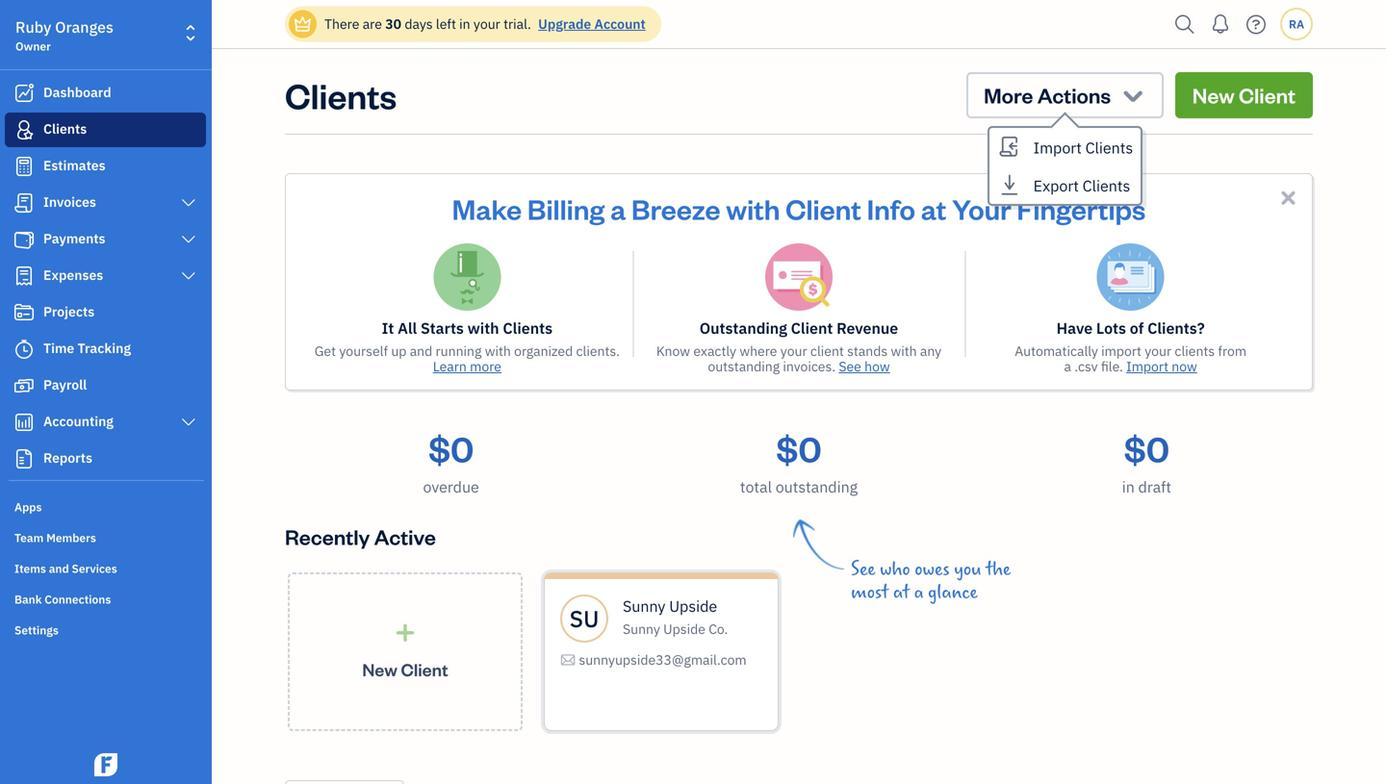 Task type: vqa. For each thing, say whether or not it's contained in the screenshot.
right NEW
yes



Task type: locate. For each thing, give the bounding box(es) containing it.
more actions button
[[967, 72, 1164, 118]]

upgrade
[[539, 15, 592, 33]]

0 vertical spatial upside
[[669, 597, 718, 617]]

$0 up overdue
[[429, 426, 474, 471]]

see for see how
[[839, 358, 862, 376]]

there are 30 days left in your trial. upgrade account
[[325, 15, 646, 33]]

1 vertical spatial a
[[1065, 358, 1072, 376]]

new down plus image
[[362, 658, 398, 681]]

import right file.
[[1127, 358, 1169, 376]]

a inside have lots of clients? automatically import your clients from a .csv file. import now
[[1065, 358, 1072, 376]]

import
[[1034, 138, 1082, 158], [1127, 358, 1169, 376]]

import clients
[[1034, 138, 1134, 158]]

1 vertical spatial sunny
[[623, 621, 661, 639]]

$0 for $0 total outstanding
[[777, 426, 822, 471]]

export clients button
[[990, 166, 1141, 204]]

and inside it all starts with clients get yourself up and running with organized clients. learn more
[[410, 342, 433, 360]]

ruby
[[15, 17, 51, 37]]

2 chevron large down image from the top
[[180, 232, 197, 248]]

1 vertical spatial and
[[49, 561, 69, 577]]

$0 overdue
[[423, 426, 479, 497]]

1 chevron large down image from the top
[[180, 195, 197, 211]]

1 horizontal spatial new client link
[[1176, 72, 1314, 118]]

new client
[[1193, 81, 1296, 109], [362, 658, 448, 681]]

invoices.
[[783, 358, 836, 376]]

upside left co.
[[664, 621, 706, 639]]

0 vertical spatial a
[[611, 191, 626, 227]]

make billing a breeze with client info at your fingertips
[[452, 191, 1146, 227]]

chevron large down image inside accounting link
[[180, 415, 197, 430]]

2 $0 from the left
[[777, 426, 822, 471]]

timer image
[[13, 340, 36, 359]]

0 vertical spatial and
[[410, 342, 433, 360]]

connections
[[45, 592, 111, 608]]

1 vertical spatial new
[[362, 658, 398, 681]]

1 vertical spatial outstanding
[[776, 477, 858, 497]]

your inside have lots of clients? automatically import your clients from a .csv file. import now
[[1145, 342, 1172, 360]]

your left the trial.
[[474, 15, 501, 33]]

in right left
[[460, 15, 471, 33]]

0 vertical spatial in
[[460, 15, 471, 33]]

expenses link
[[5, 259, 206, 294]]

0 vertical spatial at
[[921, 191, 947, 227]]

0 vertical spatial outstanding
[[708, 358, 780, 376]]

have lots of clients? image
[[1098, 244, 1165, 311]]

1 vertical spatial chevron large down image
[[180, 232, 197, 248]]

0 horizontal spatial import
[[1034, 138, 1082, 158]]

your down clients?
[[1145, 342, 1172, 360]]

in inside $0 in draft
[[1123, 477, 1135, 497]]

$0 down the invoices.
[[777, 426, 822, 471]]

1 horizontal spatial $0
[[777, 426, 822, 471]]

1 vertical spatial see
[[851, 560, 876, 581]]

1 horizontal spatial in
[[1123, 477, 1135, 497]]

$0 inside $0 overdue
[[429, 426, 474, 471]]

upside
[[669, 597, 718, 617], [664, 621, 706, 639]]

time
[[43, 339, 74, 357]]

there
[[325, 15, 360, 33]]

your down the outstanding client revenue
[[781, 342, 808, 360]]

clients inside it all starts with clients get yourself up and running with organized clients. learn more
[[503, 318, 553, 339]]

team
[[14, 531, 44, 546]]

2 horizontal spatial a
[[1065, 358, 1072, 376]]

0 horizontal spatial $0
[[429, 426, 474, 471]]

1 vertical spatial in
[[1123, 477, 1135, 497]]

and right items
[[49, 561, 69, 577]]

1 vertical spatial import
[[1127, 358, 1169, 376]]

outstanding down outstanding
[[708, 358, 780, 376]]

are
[[363, 15, 382, 33]]

your
[[953, 191, 1012, 227]]

notifications image
[[1206, 5, 1237, 43]]

0 vertical spatial sunny
[[623, 597, 666, 617]]

clients up estimates on the top of page
[[43, 120, 87, 138]]

you
[[955, 560, 982, 581]]

$0 inside $0 total outstanding
[[777, 426, 822, 471]]

time tracking link
[[5, 332, 206, 367]]

up
[[391, 342, 407, 360]]

1 vertical spatial new client link
[[288, 573, 523, 732]]

at down who
[[893, 583, 910, 604]]

1 horizontal spatial a
[[914, 583, 924, 604]]

1 horizontal spatial new
[[1193, 81, 1235, 109]]

actions
[[1038, 81, 1111, 109]]

$0 for $0 in draft
[[1125, 426, 1170, 471]]

in left draft at the right of the page
[[1123, 477, 1135, 497]]

file.
[[1102, 358, 1124, 376]]

see up most
[[851, 560, 876, 581]]

it
[[382, 318, 394, 339]]

and inside 'main' element
[[49, 561, 69, 577]]

1 sunny from the top
[[623, 597, 666, 617]]

chevron large down image inside invoices link
[[180, 195, 197, 211]]

3 chevron large down image from the top
[[180, 415, 197, 430]]

chevron large down image
[[180, 269, 197, 284]]

in
[[460, 15, 471, 33], [1123, 477, 1135, 497]]

with left any
[[891, 342, 917, 360]]

days
[[405, 15, 433, 33]]

new client down plus image
[[362, 658, 448, 681]]

see inside see who owes you the most at a glance
[[851, 560, 876, 581]]

0 horizontal spatial new client link
[[288, 573, 523, 732]]

trial.
[[504, 15, 531, 33]]

3 $0 from the left
[[1125, 426, 1170, 471]]

have lots of clients? automatically import your clients from a .csv file. import now
[[1015, 318, 1247, 376]]

import inside button
[[1034, 138, 1082, 158]]

new client down go to help icon
[[1193, 81, 1296, 109]]

any
[[921, 342, 942, 360]]

0 vertical spatial chevron large down image
[[180, 195, 197, 211]]

clients down there at the left top of page
[[285, 72, 397, 118]]

sunny
[[623, 597, 666, 617], [623, 621, 661, 639]]

items and services
[[14, 561, 117, 577]]

import inside have lots of clients? automatically import your clients from a .csv file. import now
[[1127, 358, 1169, 376]]

ra
[[1289, 16, 1305, 32]]

0 horizontal spatial and
[[49, 561, 69, 577]]

client left info at right
[[786, 191, 862, 227]]

a left .csv
[[1065, 358, 1072, 376]]

0 horizontal spatial at
[[893, 583, 910, 604]]

1 horizontal spatial and
[[410, 342, 433, 360]]

clients?
[[1148, 318, 1205, 339]]

and
[[410, 342, 433, 360], [49, 561, 69, 577]]

new down notifications image
[[1193, 81, 1235, 109]]

chart image
[[13, 413, 36, 432]]

ruby oranges owner
[[15, 17, 114, 54]]

0 vertical spatial new client
[[1193, 81, 1296, 109]]

1 horizontal spatial at
[[921, 191, 947, 227]]

estimates link
[[5, 149, 206, 184]]

30
[[385, 15, 402, 33]]

1 vertical spatial at
[[893, 583, 910, 604]]

0 vertical spatial new client link
[[1176, 72, 1314, 118]]

apps
[[14, 500, 42, 515]]

1 horizontal spatial import
[[1127, 358, 1169, 376]]

close image
[[1278, 187, 1300, 209]]

0 horizontal spatial new client
[[362, 658, 448, 681]]

payments
[[43, 230, 105, 248]]

expense image
[[13, 267, 36, 286]]

outstanding right "total"
[[776, 477, 858, 497]]

outstanding
[[708, 358, 780, 376], [776, 477, 858, 497]]

0 vertical spatial import
[[1034, 138, 1082, 158]]

most
[[851, 583, 889, 604]]

a down "owes"
[[914, 583, 924, 604]]

2 horizontal spatial your
[[1145, 342, 1172, 360]]

client down plus image
[[401, 658, 448, 681]]

at
[[921, 191, 947, 227], [893, 583, 910, 604]]

import clients button
[[990, 128, 1141, 166]]

more
[[984, 81, 1034, 109]]

upside up co.
[[669, 597, 718, 617]]

chevron large down image
[[180, 195, 197, 211], [180, 232, 197, 248], [180, 415, 197, 430]]

running
[[436, 342, 482, 360]]

and right up
[[410, 342, 433, 360]]

export
[[1034, 176, 1079, 196]]

see left how
[[839, 358, 862, 376]]

settings
[[14, 623, 59, 639]]

1 $0 from the left
[[429, 426, 474, 471]]

2 vertical spatial a
[[914, 583, 924, 604]]

glance
[[929, 583, 978, 604]]

2 horizontal spatial $0
[[1125, 426, 1170, 471]]

with up running on the top
[[468, 318, 499, 339]]

2 vertical spatial chevron large down image
[[180, 415, 197, 430]]

your for there
[[474, 15, 501, 33]]

payment image
[[13, 230, 36, 249]]

client
[[1239, 81, 1296, 109], [786, 191, 862, 227], [791, 318, 833, 339], [401, 658, 448, 681]]

0 horizontal spatial your
[[474, 15, 501, 33]]

chevron large down image for invoices
[[180, 195, 197, 211]]

0 vertical spatial see
[[839, 358, 862, 376]]

with right running on the top
[[485, 342, 511, 360]]

account
[[595, 15, 646, 33]]

freshbooks image
[[91, 754, 121, 777]]

import up export clients button
[[1034, 138, 1082, 158]]

project image
[[13, 303, 36, 323]]

clients up organized
[[503, 318, 553, 339]]

chevron large down image for payments
[[180, 232, 197, 248]]

see
[[839, 358, 862, 376], [851, 560, 876, 581]]

dashboard
[[43, 83, 111, 101]]

main element
[[0, 0, 260, 785]]

2 sunny from the top
[[623, 621, 661, 639]]

bank connections link
[[5, 585, 206, 613]]

a
[[611, 191, 626, 227], [1065, 358, 1072, 376], [914, 583, 924, 604]]

bank
[[14, 592, 42, 608]]

1 horizontal spatial your
[[781, 342, 808, 360]]

0 horizontal spatial a
[[611, 191, 626, 227]]

$0 inside $0 in draft
[[1125, 426, 1170, 471]]

more actions
[[984, 81, 1111, 109]]

chevron large down image inside the payments link
[[180, 232, 197, 248]]

a right billing on the left top of page
[[611, 191, 626, 227]]

at right info at right
[[921, 191, 947, 227]]

dashboard link
[[5, 76, 206, 111]]

at inside see who owes you the most at a glance
[[893, 583, 910, 604]]

$0 up draft at the right of the page
[[1125, 426, 1170, 471]]

new
[[1193, 81, 1235, 109], [362, 658, 398, 681]]



Task type: describe. For each thing, give the bounding box(es) containing it.
get
[[315, 342, 336, 360]]

oranges
[[55, 17, 114, 37]]

export clients
[[1034, 176, 1131, 196]]

from
[[1219, 342, 1247, 360]]

clients.
[[576, 342, 620, 360]]

who
[[880, 560, 911, 581]]

automatically
[[1015, 342, 1099, 360]]

outstanding client revenue image
[[766, 244, 833, 311]]

it all starts with clients get yourself up and running with organized clients. learn more
[[315, 318, 620, 376]]

0 vertical spatial new
[[1193, 81, 1235, 109]]

overdue
[[423, 477, 479, 497]]

money image
[[13, 377, 36, 396]]

clients up export clients
[[1086, 138, 1134, 158]]

$0 total outstanding
[[740, 426, 858, 497]]

yourself
[[339, 342, 388, 360]]

accounting link
[[5, 405, 206, 440]]

know
[[657, 342, 691, 360]]

crown image
[[293, 14, 313, 34]]

with inside the know exactly where your client stands with any outstanding invoices.
[[891, 342, 917, 360]]

chevron large down image for accounting
[[180, 415, 197, 430]]

estimates
[[43, 156, 106, 174]]

make
[[452, 191, 522, 227]]

payroll
[[43, 376, 87, 394]]

left
[[436, 15, 456, 33]]

settings link
[[5, 615, 206, 644]]

clients inside 'main' element
[[43, 120, 87, 138]]

team members
[[14, 531, 96, 546]]

report image
[[13, 450, 36, 469]]

upgrade account link
[[535, 15, 646, 33]]

starts
[[421, 318, 464, 339]]

with right breeze
[[726, 191, 780, 227]]

1 vertical spatial new client
[[362, 658, 448, 681]]

billing
[[528, 191, 605, 227]]

owner
[[15, 39, 51, 54]]

where
[[740, 342, 778, 360]]

breeze
[[632, 191, 721, 227]]

your inside the know exactly where your client stands with any outstanding invoices.
[[781, 342, 808, 360]]

0 horizontal spatial in
[[460, 15, 471, 33]]

client image
[[13, 120, 36, 140]]

total
[[740, 477, 772, 497]]

dashboard image
[[13, 84, 36, 103]]

client
[[811, 342, 844, 360]]

client down go to help icon
[[1239, 81, 1296, 109]]

bank connections
[[14, 592, 111, 608]]

envelope image
[[560, 649, 576, 672]]

outstanding inside the know exactly where your client stands with any outstanding invoices.
[[708, 358, 780, 376]]

plus image
[[394, 623, 417, 643]]

chevrondown image
[[1120, 82, 1147, 109]]

a inside see who owes you the most at a glance
[[914, 583, 924, 604]]

clients link
[[5, 113, 206, 147]]

more
[[470, 358, 502, 376]]

have
[[1057, 318, 1093, 339]]

go to help image
[[1241, 10, 1272, 39]]

fingertips
[[1017, 191, 1146, 227]]

invoices
[[43, 193, 96, 211]]

payroll link
[[5, 369, 206, 404]]

stands
[[848, 342, 888, 360]]

organized
[[514, 342, 573, 360]]

outstanding
[[700, 318, 788, 339]]

learn
[[433, 358, 467, 376]]

know exactly where your client stands with any outstanding invoices.
[[657, 342, 942, 376]]

projects link
[[5, 296, 206, 330]]

lots
[[1097, 318, 1127, 339]]

services
[[72, 561, 117, 577]]

see who owes you the most at a glance
[[851, 560, 1011, 604]]

it all starts with clients image
[[434, 244, 501, 311]]

clients down 'import clients'
[[1083, 176, 1131, 196]]

payments link
[[5, 222, 206, 257]]

sunnyupside33@gmail.com
[[579, 652, 747, 669]]

$0 for $0 overdue
[[429, 426, 474, 471]]

active
[[374, 523, 436, 551]]

accounting
[[43, 413, 114, 430]]

recently active
[[285, 523, 436, 551]]

.csv
[[1075, 358, 1098, 376]]

revenue
[[837, 318, 899, 339]]

apps link
[[5, 492, 206, 521]]

time tracking
[[43, 339, 131, 357]]

recently
[[285, 523, 370, 551]]

your for have
[[1145, 342, 1172, 360]]

invoice image
[[13, 194, 36, 213]]

client up client
[[791, 318, 833, 339]]

1 horizontal spatial new client
[[1193, 81, 1296, 109]]

search image
[[1170, 10, 1201, 39]]

estimate image
[[13, 157, 36, 176]]

clients
[[1175, 342, 1215, 360]]

draft
[[1139, 477, 1172, 497]]

import
[[1102, 342, 1142, 360]]

all
[[398, 318, 417, 339]]

0 horizontal spatial new
[[362, 658, 398, 681]]

outstanding client revenue
[[700, 318, 899, 339]]

info
[[867, 191, 916, 227]]

co.
[[709, 621, 728, 639]]

outstanding inside $0 total outstanding
[[776, 477, 858, 497]]

see for see who owes you the most at a glance
[[851, 560, 876, 581]]

expenses
[[43, 266, 103, 284]]

1 vertical spatial upside
[[664, 621, 706, 639]]

projects
[[43, 303, 95, 321]]

now
[[1172, 358, 1198, 376]]

the
[[986, 560, 1011, 581]]

how
[[865, 358, 890, 376]]

reports
[[43, 449, 92, 467]]

owes
[[915, 560, 950, 581]]

reports link
[[5, 442, 206, 477]]



